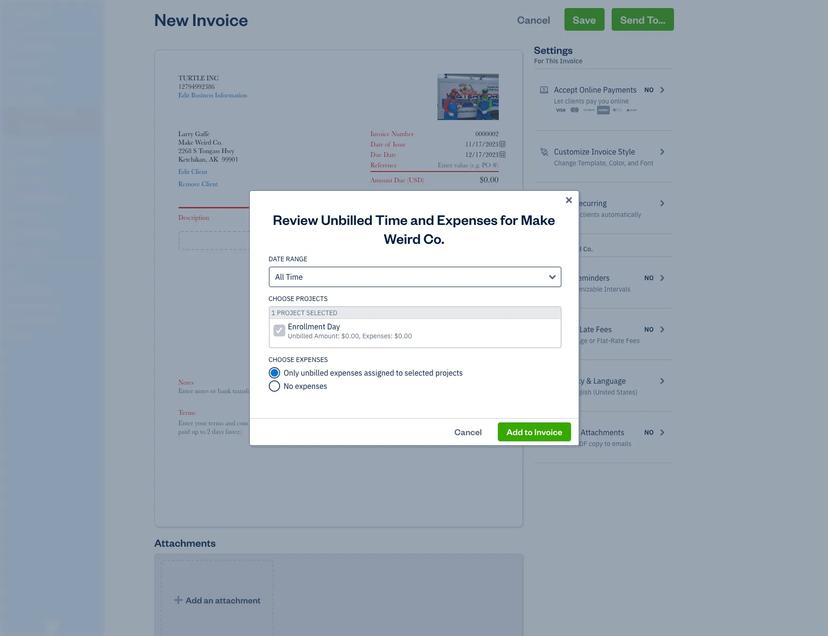 Task type: vqa. For each thing, say whether or not it's contained in the screenshot.
top Flat
no



Task type: describe. For each thing, give the bounding box(es) containing it.
add a discount button
[[389, 275, 430, 284]]

chevronright image for send reminders
[[658, 272, 667, 284]]

make inside the review unbilled time and expenses for make weird co.
[[521, 210, 556, 228]]

choose for choose projects
[[269, 295, 295, 303]]

pay
[[587, 97, 597, 105]]

for inside settings for this invoice
[[534, 57, 544, 65]]

payments
[[604, 85, 637, 95]]

12794992386
[[178, 83, 215, 90]]

1
[[272, 309, 276, 317]]

accept online payments
[[554, 85, 637, 95]]

currency & language
[[554, 376, 626, 386]]

cancel button for add to invoice
[[446, 423, 491, 442]]

bank image
[[626, 105, 639, 115]]

make inside larry gaffe make weird co. 2268 s tongass hwy ketchikan, ak  99901 edit client remove client
[[178, 139, 194, 146]]

chevronright image for make recurring
[[658, 198, 667, 209]]

0 vertical spatial expenses
[[330, 368, 363, 378]]

make up latereminders image
[[546, 245, 562, 253]]

1 vertical spatial clients
[[580, 210, 600, 219]]

latereminders image
[[540, 272, 549, 284]]

&
[[587, 376, 592, 386]]

you
[[599, 97, 609, 105]]

( for amount due ( usd )
[[407, 176, 409, 184]]

payment image
[[6, 139, 17, 149]]

no for send reminders
[[645, 274, 654, 282]]

expense image
[[6, 157, 17, 167]]

0 vertical spatial date
[[371, 140, 384, 148]]

invoice attachments
[[554, 428, 625, 437]]

day
[[327, 322, 340, 331]]

hwy
[[222, 147, 235, 155]]

color,
[[609, 159, 626, 167]]

qty
[[441, 214, 452, 221]]

visa image
[[554, 105, 567, 115]]

chevronright image for invoice attachments
[[658, 427, 667, 438]]

charge
[[554, 325, 578, 334]]

projects
[[436, 368, 463, 378]]

invoice inside button
[[535, 426, 563, 437]]

expenses
[[437, 210, 498, 228]]

enrollment
[[288, 322, 326, 331]]

review unbilled time and expenses for make weird co.
[[273, 210, 556, 247]]

2268
[[178, 147, 192, 155]]

request
[[382, 348, 403, 356]]

accept
[[554, 85, 578, 95]]

save
[[573, 13, 596, 26]]

gaffe
[[195, 130, 210, 138]]

total inside total amount paid
[[416, 304, 430, 312]]

customize
[[554, 147, 590, 156]]

3 0.00 from the top
[[487, 304, 499, 312]]

0 vertical spatial rate
[[392, 214, 404, 221]]

percentage or flat-rate fees
[[554, 337, 640, 345]]

bill
[[554, 210, 564, 219]]

cancel button for save
[[509, 8, 559, 31]]

( for amount due ( usd ) request a deposit
[[413, 340, 415, 347]]

no
[[284, 382, 293, 391]]

onlinesales image
[[540, 84, 549, 95]]

Enter an Invoice # text field
[[475, 130, 499, 138]]

project
[[277, 309, 305, 317]]

expenses
[[296, 356, 328, 364]]

bank connections image
[[7, 317, 101, 324]]

to inside add to invoice button
[[525, 426, 533, 437]]

and for font
[[628, 159, 639, 167]]

2 vertical spatial to
[[605, 440, 611, 448]]

amount inside total amount paid
[[395, 315, 417, 322]]

0 horizontal spatial attachments
[[154, 536, 216, 550]]

DATE RANGE field
[[269, 267, 562, 287]]

subtotal add a discount tax
[[389, 267, 430, 294]]

attach pdf copy to emails
[[554, 440, 632, 448]]

$0.00 for usd
[[480, 175, 499, 184]]

no expenses
[[284, 382, 328, 391]]

at
[[554, 285, 561, 294]]

only unbilled expenses assigned to selected projects
[[284, 368, 463, 378]]

chevronright image for charge late fees
[[658, 324, 667, 335]]

subtotal
[[408, 267, 430, 275]]

paintbrush image
[[540, 146, 549, 157]]

usd,
[[554, 388, 569, 397]]

invoice inside settings for this invoice
[[560, 57, 583, 65]]

send reminders
[[554, 273, 610, 283]]

states)
[[617, 388, 638, 397]]

this
[[546, 57, 559, 65]]

terms
[[178, 409, 195, 416]]

discount
[[406, 276, 430, 283]]

automatically
[[602, 210, 642, 219]]

invoice number
[[371, 130, 414, 138]]

larry
[[178, 130, 194, 138]]

line total
[[471, 214, 499, 221]]

add inside the subtotal add a discount tax
[[389, 276, 400, 283]]

1 vertical spatial fees
[[626, 337, 640, 345]]

turtle for turtle inc owner
[[8, 9, 35, 18]]

Issue date in MM/DD/YYYY format text field
[[437, 140, 507, 148]]

larry gaffe make weird co. 2268 s tongass hwy ketchikan, ak  99901 edit client remove client
[[178, 130, 239, 188]]

unbilled inside 1 project selected enrollment day unbilled amount: $0.00, expenses: $0.00
[[288, 332, 313, 340]]

due date
[[371, 151, 397, 158]]

owner
[[8, 19, 25, 26]]

inc for turtle inc 12794992386 edit business information
[[207, 74, 219, 82]]

money image
[[6, 211, 17, 221]]

or
[[590, 337, 596, 345]]

edit client button
[[178, 167, 208, 176]]

0.00 0.00
[[487, 304, 499, 321]]

font
[[641, 159, 654, 167]]

chevronright image for customize invoice style
[[658, 146, 667, 157]]

team members image
[[7, 286, 101, 294]]

tongass
[[199, 147, 220, 155]]

1 vertical spatial rate
[[611, 337, 625, 345]]

information
[[215, 91, 247, 99]]

review
[[273, 210, 318, 228]]

due for amount due ( usd )
[[394, 176, 406, 184]]

emails
[[612, 440, 632, 448]]

0 vertical spatial client
[[191, 168, 208, 175]]

Reference Number text field
[[430, 161, 499, 169]]

turtle for turtle inc 12794992386 edit business information
[[178, 74, 205, 82]]

number
[[392, 130, 414, 138]]

add inside button
[[507, 426, 523, 437]]

description
[[178, 214, 209, 221]]

of
[[385, 140, 391, 148]]

co. inside larry gaffe make weird co. 2268 s tongass hwy ketchikan, ak  99901 edit client remove client
[[213, 139, 223, 146]]

1 vertical spatial expenses
[[295, 382, 328, 391]]

2 0.00 from the top
[[487, 286, 499, 294]]

1 vertical spatial date
[[384, 151, 397, 158]]

reminders
[[574, 273, 610, 283]]

choose for choose expenses
[[269, 356, 295, 364]]

issue
[[393, 140, 406, 148]]

save button
[[565, 8, 605, 31]]

amount for amount due ( usd )
[[371, 176, 393, 184]]

unbilled
[[301, 368, 329, 378]]

tax
[[420, 286, 430, 294]]

invoices image
[[540, 427, 549, 438]]

for
[[501, 210, 519, 228]]

no for accept online payments
[[645, 86, 654, 94]]

edit inside larry gaffe make weird co. 2268 s tongass hwy ketchikan, ak  99901 edit client remove client
[[178, 168, 190, 175]]

amount due ( usd )
[[371, 176, 424, 184]]

1 project selected enrollment day unbilled amount: $0.00, expenses: $0.00
[[272, 309, 412, 340]]

time inside the review unbilled time and expenses for make weird co.
[[376, 210, 408, 228]]

1 horizontal spatial total
[[485, 214, 499, 221]]

discover image
[[583, 105, 596, 115]]

s
[[193, 147, 197, 155]]

bill your clients automatically
[[554, 210, 642, 219]]

assigned
[[364, 368, 394, 378]]

1 vertical spatial client
[[202, 180, 218, 188]]

no for invoice attachments
[[645, 428, 654, 437]]

timer image
[[6, 193, 17, 203]]

usd for amount due ( usd )
[[409, 176, 423, 184]]

invoice image
[[6, 95, 17, 104]]

send to... button
[[612, 8, 674, 31]]



Task type: locate. For each thing, give the bounding box(es) containing it.
deposit
[[410, 348, 430, 356]]

1 vertical spatial edit
[[178, 168, 190, 175]]

0 horizontal spatial time
[[286, 272, 303, 282]]

turtle inside turtle inc 12794992386 edit business information
[[178, 74, 205, 82]]

add to invoice
[[507, 426, 563, 437]]

due down reference
[[394, 176, 406, 184]]

3 no from the top
[[645, 325, 654, 334]]

attachments
[[581, 428, 625, 437], [154, 536, 216, 550]]

$0.00 down reference number text field
[[480, 175, 499, 184]]

to right the copy
[[605, 440, 611, 448]]

weird inside larry gaffe make weird co. 2268 s tongass hwy ketchikan, ak  99901 edit client remove client
[[195, 139, 211, 146]]

expenses:
[[363, 332, 393, 340]]

projects
[[296, 295, 328, 303]]

0 vertical spatial inc
[[36, 9, 50, 18]]

to...
[[647, 13, 666, 26]]

2 horizontal spatial co.
[[584, 245, 593, 253]]

cancel for save
[[518, 13, 551, 26]]

no for charge late fees
[[645, 325, 654, 334]]

1 vertical spatial inc
[[207, 74, 219, 82]]

let clients pay you online
[[554, 97, 629, 105]]

choose inside option group
[[269, 356, 295, 364]]

1 for from the top
[[534, 57, 544, 65]]

0 horizontal spatial send
[[554, 273, 572, 283]]

99901
[[222, 156, 239, 163]]

invoice
[[192, 8, 248, 30], [560, 57, 583, 65], [371, 130, 390, 138], [592, 147, 617, 156], [535, 426, 563, 437], [554, 428, 579, 437]]

weird down the gaffe
[[195, 139, 211, 146]]

4 chevronright image from the top
[[658, 375, 667, 387]]

0 horizontal spatial cancel button
[[446, 423, 491, 442]]

1 horizontal spatial expenses
[[330, 368, 363, 378]]

change template, color, and font
[[554, 159, 654, 167]]

freshbooks image
[[44, 621, 60, 633]]

apps image
[[7, 271, 101, 279]]

co. up reminders in the right of the page
[[584, 245, 593, 253]]

send left to...
[[621, 13, 645, 26]]

0 vertical spatial choose
[[269, 295, 295, 303]]

$0.00
[[480, 175, 499, 184], [395, 332, 412, 340], [484, 340, 499, 347]]

and left qty
[[411, 210, 435, 228]]

a left deposit
[[405, 348, 408, 356]]

0 vertical spatial chevronright image
[[658, 146, 667, 157]]

choose expenses option group
[[269, 356, 562, 392]]

make recurring
[[554, 199, 607, 208]]

1 vertical spatial due
[[394, 176, 406, 184]]

edit
[[178, 91, 190, 99], [178, 168, 190, 175]]

customize invoice style
[[554, 147, 636, 156]]

change
[[554, 159, 577, 167]]

0 vertical spatial (
[[407, 176, 409, 184]]

0 vertical spatial to
[[396, 368, 403, 378]]

1 vertical spatial cancel button
[[446, 423, 491, 442]]

1 vertical spatial cancel
[[455, 426, 482, 437]]

1 horizontal spatial cancel button
[[509, 8, 559, 31]]

0 vertical spatial attachments
[[581, 428, 625, 437]]

0 vertical spatial cancel button
[[509, 8, 559, 31]]

review unbilled time and expenses for make weird co. dialog
[[0, 179, 829, 458]]

date down date of issue
[[384, 151, 397, 158]]

1 vertical spatial a
[[405, 348, 408, 356]]

usd for amount due ( usd ) request a deposit
[[415, 340, 429, 347]]

choose
[[269, 295, 295, 303], [269, 356, 295, 364]]

weird inside the review unbilled time and expenses for make weird co.
[[384, 229, 421, 247]]

inc inside turtle inc 12794992386 edit business information
[[207, 74, 219, 82]]

clients down accept
[[565, 97, 585, 105]]

amount due ( usd ) request a deposit
[[377, 340, 430, 356]]

2 edit from the top
[[178, 168, 190, 175]]

due for amount due ( usd ) request a deposit
[[400, 340, 412, 347]]

usd, english (united states)
[[554, 388, 638, 397]]

add left the discount
[[389, 276, 400, 283]]

make down "larry"
[[178, 139, 194, 146]]

for up latereminders image
[[534, 245, 544, 253]]

fees right flat- on the bottom right of the page
[[626, 337, 640, 345]]

line
[[471, 214, 483, 221]]

1 horizontal spatial (
[[413, 340, 415, 347]]

(united
[[594, 388, 615, 397]]

1 horizontal spatial inc
[[207, 74, 219, 82]]

a
[[402, 276, 405, 283], [405, 348, 408, 356]]

$0.00 inside 1 project selected enrollment day unbilled amount: $0.00, expenses: $0.00
[[395, 332, 412, 340]]

a left the discount
[[402, 276, 405, 283]]

and down style
[[628, 159, 639, 167]]

expenses up notes text field
[[330, 368, 363, 378]]

1 vertical spatial usd
[[415, 340, 429, 347]]

1 vertical spatial chevronright image
[[658, 198, 667, 209]]

template,
[[578, 159, 608, 167]]

2 horizontal spatial weird
[[564, 245, 582, 253]]

and
[[628, 159, 639, 167], [411, 210, 435, 228]]

date left the of
[[371, 140, 384, 148]]

1 edit from the top
[[178, 91, 190, 99]]

client image
[[6, 59, 17, 69]]

1 vertical spatial unbilled
[[288, 332, 313, 340]]

2 chevronright image from the top
[[658, 272, 667, 284]]

chevronright image
[[658, 146, 667, 157], [658, 198, 667, 209]]

5 chevronright image from the top
[[658, 427, 667, 438]]

turtle
[[8, 9, 35, 18], [178, 74, 205, 82]]

1 chevronright image from the top
[[658, 84, 667, 95]]

remove client button
[[178, 180, 218, 188]]

turtle inc owner
[[8, 9, 50, 26]]

2 vertical spatial due
[[400, 340, 412, 347]]

0 vertical spatial clients
[[565, 97, 585, 105]]

edit up remove
[[178, 168, 190, 175]]

amount up request
[[377, 340, 399, 347]]

0 vertical spatial unbilled
[[321, 210, 373, 228]]

project image
[[6, 175, 17, 185]]

) inside amount due ( usd ) request a deposit
[[429, 340, 430, 347]]

to left the selected
[[396, 368, 403, 378]]

ketchikan,
[[178, 156, 207, 163]]

main element
[[0, 0, 128, 636]]

1 vertical spatial total
[[416, 304, 430, 312]]

time
[[376, 210, 408, 228], [286, 272, 303, 282]]

1 vertical spatial time
[[286, 272, 303, 282]]

choose expenses
[[269, 356, 328, 364]]

date of issue
[[371, 140, 406, 148]]

0 horizontal spatial and
[[411, 210, 435, 228]]

1 horizontal spatial fees
[[626, 337, 640, 345]]

1 vertical spatial for
[[534, 245, 544, 253]]

close image
[[565, 195, 574, 206]]

all time
[[275, 272, 303, 282]]

0 vertical spatial usd
[[409, 176, 423, 184]]

0 horizontal spatial weird
[[195, 139, 211, 146]]

paid
[[419, 315, 430, 322]]

to inside choose expenses option group
[[396, 368, 403, 378]]

0 horizontal spatial rate
[[392, 214, 404, 221]]

2 for from the top
[[534, 245, 544, 253]]

clients down the recurring
[[580, 210, 600, 219]]

send for send reminders
[[554, 273, 572, 283]]

1 choose from the top
[[269, 295, 295, 303]]

rate
[[392, 214, 404, 221], [611, 337, 625, 345]]

0 vertical spatial fees
[[596, 325, 612, 334]]

1 horizontal spatial unbilled
[[321, 210, 373, 228]]

add an attachment image
[[173, 596, 184, 605]]

cancel button
[[509, 8, 559, 31], [446, 423, 491, 442]]

0 horizontal spatial to
[[396, 368, 403, 378]]

0 vertical spatial amount
[[371, 176, 393, 184]]

weird up 'send reminders'
[[564, 245, 582, 253]]

chevronright image
[[658, 84, 667, 95], [658, 272, 667, 284], [658, 324, 667, 335], [658, 375, 667, 387], [658, 427, 667, 438]]

1 horizontal spatial rate
[[611, 337, 625, 345]]

chevronright image for accept online payments
[[658, 84, 667, 95]]

edit inside turtle inc 12794992386 edit business information
[[178, 91, 190, 99]]

amount left paid
[[395, 315, 417, 322]]

latefees image
[[540, 324, 549, 335]]

currency
[[554, 376, 585, 386]]

customizable
[[563, 285, 603, 294]]

fees up flat- on the bottom right of the page
[[596, 325, 612, 334]]

0 horizontal spatial unbilled
[[288, 332, 313, 340]]

clients
[[565, 97, 585, 105], [580, 210, 600, 219]]

choose projects
[[269, 295, 328, 303]]

language
[[594, 376, 626, 386]]

1 vertical spatial turtle
[[178, 74, 205, 82]]

1 horizontal spatial weird
[[384, 229, 421, 247]]

Notes text field
[[178, 387, 499, 395]]

3 chevronright image from the top
[[658, 324, 667, 335]]

settings
[[534, 43, 573, 56]]

4 no from the top
[[645, 428, 654, 437]]

time down amount due ( usd )
[[376, 210, 408, 228]]

request a deposit button
[[382, 348, 430, 356]]

due up reference
[[371, 151, 382, 158]]

and inside the review unbilled time and expenses for make weird co.
[[411, 210, 435, 228]]

intervals
[[605, 285, 631, 294]]

$0.00 for amount due ( usd ) request a deposit
[[484, 340, 499, 347]]

unbilled inside the review unbilled time and expenses for make weird co.
[[321, 210, 373, 228]]

co. inside the review unbilled time and expenses for make weird co.
[[424, 229, 445, 247]]

1 chevronright image from the top
[[658, 146, 667, 157]]

0 vertical spatial time
[[376, 210, 408, 228]]

0 horizontal spatial inc
[[36, 9, 50, 18]]

amount down reference
[[371, 176, 393, 184]]

0 horizontal spatial fees
[[596, 325, 612, 334]]

dashboard image
[[6, 41, 17, 51]]

edit down 12794992386
[[178, 91, 190, 99]]

0 vertical spatial a
[[402, 276, 405, 283]]

date range
[[269, 255, 308, 263]]

co. up tongass
[[213, 139, 223, 146]]

selected
[[307, 309, 338, 317]]

$0.00 up the request a deposit button
[[395, 332, 412, 340]]

0 vertical spatial total
[[485, 214, 499, 221]]

all
[[275, 272, 284, 282]]

0 horizontal spatial add
[[389, 276, 400, 283]]

1 vertical spatial send
[[554, 273, 572, 283]]

0 vertical spatial )
[[423, 176, 424, 184]]

to left invoices image
[[525, 426, 533, 437]]

send up at
[[554, 273, 572, 283]]

turtle up 12794992386
[[178, 74, 205, 82]]

expenses
[[330, 368, 363, 378], [295, 382, 328, 391]]

chart image
[[6, 229, 17, 239]]

for left this
[[534, 57, 544, 65]]

edit business information button
[[178, 91, 247, 99]]

total up paid
[[416, 304, 430, 312]]

make
[[178, 139, 194, 146], [554, 199, 573, 208], [521, 210, 556, 228], [546, 245, 562, 253]]

1 0.00 from the top
[[487, 267, 499, 275]]

a inside amount due ( usd ) request a deposit
[[405, 348, 408, 356]]

total amount paid
[[395, 304, 430, 322]]

choose up 1
[[269, 295, 295, 303]]

0 horizontal spatial turtle
[[8, 9, 35, 18]]

only
[[284, 368, 299, 378]]

and for expenses
[[411, 210, 435, 228]]

1 vertical spatial choose
[[269, 356, 295, 364]]

co. down qty
[[424, 229, 445, 247]]

for make weird co.
[[534, 245, 593, 253]]

rate down amount due ( usd )
[[392, 214, 404, 221]]

0 vertical spatial turtle
[[8, 9, 35, 18]]

1 vertical spatial attachments
[[154, 536, 216, 550]]

1 horizontal spatial cancel
[[518, 13, 551, 26]]

remove
[[178, 180, 200, 188]]

0.00
[[487, 267, 499, 275], [487, 286, 499, 294], [487, 304, 499, 312], [487, 313, 499, 321]]

reference
[[371, 161, 397, 169]]

time right all at the top left of page
[[286, 272, 303, 282]]

inc for turtle inc owner
[[36, 9, 50, 18]]

american express image
[[597, 105, 610, 115]]

due inside amount due ( usd ) request a deposit
[[400, 340, 412, 347]]

0 vertical spatial for
[[534, 57, 544, 65]]

a inside the subtotal add a discount tax
[[402, 276, 405, 283]]

2 vertical spatial amount
[[377, 340, 399, 347]]

0 horizontal spatial (
[[407, 176, 409, 184]]

add to invoice button
[[498, 423, 571, 442]]

estimate image
[[6, 77, 17, 87]]

0 horizontal spatial total
[[416, 304, 430, 312]]

0 horizontal spatial expenses
[[295, 382, 328, 391]]

1 horizontal spatial time
[[376, 210, 408, 228]]

1 vertical spatial amount
[[395, 315, 417, 322]]

$0.00,
[[342, 332, 361, 340]]

send inside button
[[621, 13, 645, 26]]

your
[[566, 210, 579, 219]]

turtle up owner
[[8, 9, 35, 18]]

client right remove
[[202, 180, 218, 188]]

settings for this invoice
[[534, 43, 583, 65]]

Terms text field
[[178, 419, 499, 436]]

due up the request a deposit button
[[400, 340, 412, 347]]

to
[[396, 368, 403, 378], [525, 426, 533, 437], [605, 440, 611, 448]]

percentage
[[554, 337, 588, 345]]

rate right or
[[611, 337, 625, 345]]

1 horizontal spatial add
[[507, 426, 523, 437]]

0 horizontal spatial co.
[[213, 139, 223, 146]]

1 vertical spatial to
[[525, 426, 533, 437]]

0 vertical spatial add
[[389, 276, 400, 283]]

1 horizontal spatial attachments
[[581, 428, 625, 437]]

client
[[191, 168, 208, 175], [202, 180, 218, 188]]

time inside date range field
[[286, 272, 303, 282]]

english
[[570, 388, 592, 397]]

1 horizontal spatial and
[[628, 159, 639, 167]]

items and services image
[[7, 302, 101, 309]]

1 vertical spatial and
[[411, 210, 435, 228]]

2 no from the top
[[645, 274, 654, 282]]

0 horizontal spatial )
[[423, 176, 424, 184]]

amount for amount due ( usd ) request a deposit
[[377, 340, 399, 347]]

$0.00 down 0.00 0.00
[[484, 340, 499, 347]]

flat-
[[597, 337, 611, 345]]

2 chevronright image from the top
[[658, 198, 667, 209]]

2 horizontal spatial to
[[605, 440, 611, 448]]

1 vertical spatial add
[[507, 426, 523, 437]]

( inside amount due ( usd ) request a deposit
[[413, 340, 415, 347]]

cancel for add to invoice
[[455, 426, 482, 437]]

2 choose from the top
[[269, 356, 295, 364]]

) for amount due ( usd ) request a deposit
[[429, 340, 430, 347]]

attach
[[554, 440, 574, 448]]

expenses down unbilled
[[295, 382, 328, 391]]

0 vertical spatial and
[[628, 159, 639, 167]]

weird up subtotal at the top of the page
[[384, 229, 421, 247]]

1 horizontal spatial turtle
[[178, 74, 205, 82]]

) for amount due ( usd )
[[423, 176, 424, 184]]

cancel
[[518, 13, 551, 26], [455, 426, 482, 437]]

mastercard image
[[569, 105, 582, 115]]

0 vertical spatial send
[[621, 13, 645, 26]]

choose up only
[[269, 356, 295, 364]]

0 horizontal spatial cancel
[[455, 426, 482, 437]]

make right for
[[521, 210, 556, 228]]

4 0.00 from the top
[[487, 313, 499, 321]]

1 vertical spatial )
[[429, 340, 430, 347]]

1 horizontal spatial send
[[621, 13, 645, 26]]

make up bill at the right top of page
[[554, 199, 573, 208]]

1 horizontal spatial )
[[429, 340, 430, 347]]

1 horizontal spatial co.
[[424, 229, 445, 247]]

due
[[371, 151, 382, 158], [394, 176, 406, 184], [400, 340, 412, 347]]

business
[[191, 91, 214, 99]]

selected
[[405, 368, 434, 378]]

usd inside amount due ( usd ) request a deposit
[[415, 340, 429, 347]]

1 no from the top
[[645, 86, 654, 94]]

pdf
[[575, 440, 588, 448]]

0 vertical spatial due
[[371, 151, 382, 158]]

at customizable intervals
[[554, 285, 631, 294]]

cancel inside review unbilled time and expenses for make weird co. dialog
[[455, 426, 482, 437]]

co.
[[213, 139, 223, 146], [424, 229, 445, 247], [584, 245, 593, 253]]

range
[[286, 255, 308, 263]]

inc inside 'turtle inc owner'
[[36, 9, 50, 18]]

send for send to...
[[621, 13, 645, 26]]

late
[[580, 325, 595, 334]]

client up the remove client "button"
[[191, 168, 208, 175]]

amount inside amount due ( usd ) request a deposit
[[377, 340, 399, 347]]

turtle inside 'turtle inc owner'
[[8, 9, 35, 18]]

add left invoices image
[[507, 426, 523, 437]]

report image
[[6, 247, 17, 257]]

total right line
[[485, 214, 499, 221]]

0 vertical spatial cancel
[[518, 13, 551, 26]]

1 vertical spatial (
[[413, 340, 415, 347]]

date
[[269, 255, 285, 263]]

apple pay image
[[612, 105, 625, 115]]

settings image
[[7, 332, 101, 339]]

weird
[[195, 139, 211, 146], [384, 229, 421, 247], [564, 245, 582, 253]]

0 vertical spatial edit
[[178, 91, 190, 99]]

1 horizontal spatial to
[[525, 426, 533, 437]]



